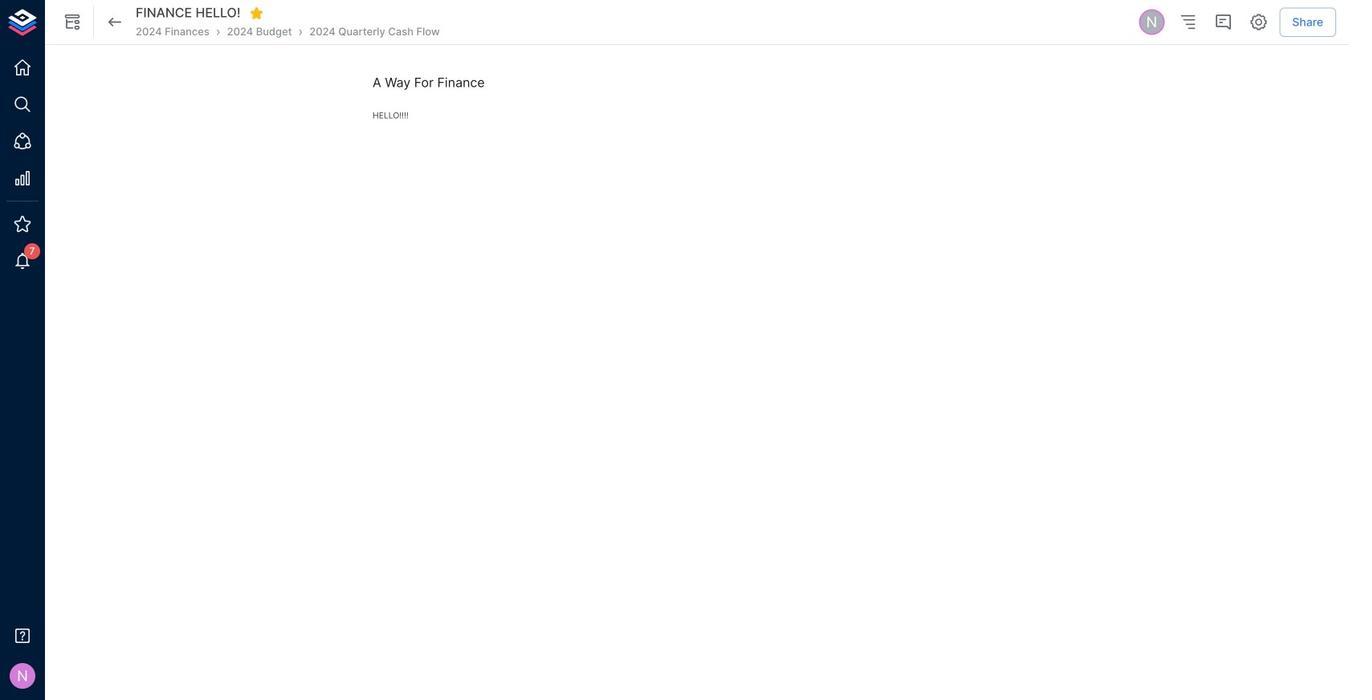 Task type: vqa. For each thing, say whether or not it's contained in the screenshot.
Show Wiki image
yes



Task type: locate. For each thing, give the bounding box(es) containing it.
table of contents image
[[1178, 12, 1198, 32]]

remove favorite image
[[249, 6, 264, 20]]

comments image
[[1214, 12, 1233, 32]]

show wiki image
[[63, 12, 82, 32]]

settings image
[[1249, 12, 1268, 32]]



Task type: describe. For each thing, give the bounding box(es) containing it.
go back image
[[105, 12, 124, 32]]



